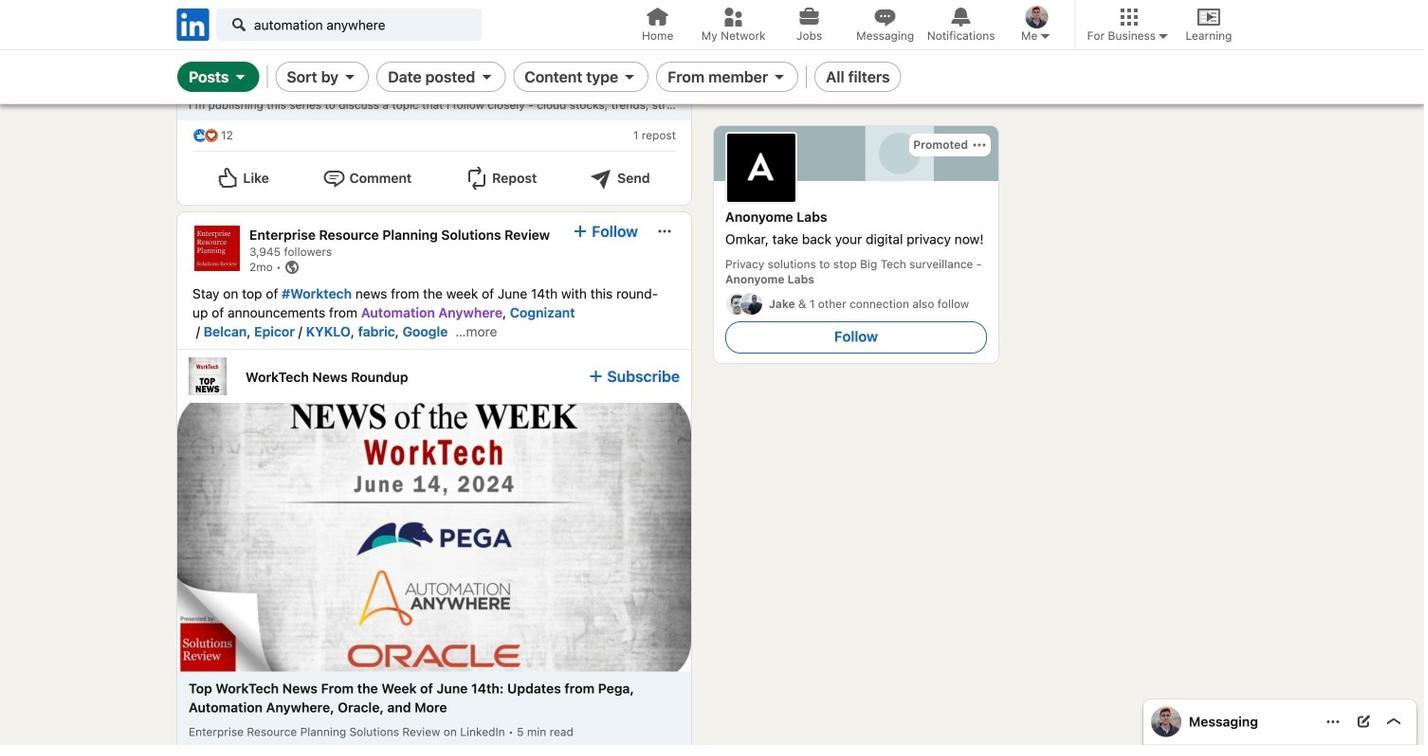 Task type: vqa. For each thing, say whether or not it's contained in the screenshot.
omkar savant Image to the top
yes



Task type: describe. For each thing, give the bounding box(es) containing it.
open article: automation anywhere moves beyond rpa by sramana mitra • 3 min read image
[[177, 0, 692, 41]]

small image
[[1038, 28, 1053, 44]]

enterprise resource planning solutions review, graphic. image
[[194, 226, 240, 271]]

open messenger dropdown menu image
[[1326, 715, 1341, 730]]

open article: top worktech news from the week of june 14th: updates from pega, automation anywhere, oracle, and more by enterprise resource planning solutions review • 5 min read image
[[177, 403, 692, 672]]

filter by: posts image
[[233, 69, 248, 84]]

content type filter. clicking this button displays all content type filter options. image
[[622, 69, 638, 84]]

love image
[[204, 128, 219, 143]]

open control menu for post by enterprise resource planning solutions review image
[[657, 224, 673, 239]]



Task type: locate. For each thing, give the bounding box(es) containing it.
for business image
[[1156, 28, 1172, 44]]

Search text field
[[216, 9, 482, 41]]

worktech news roundup, graphic. image
[[189, 358, 227, 395]]

1 vertical spatial omkar savant image
[[1152, 707, 1182, 738]]

sort by filter. clicking this button displays all sort by filter options. image
[[343, 69, 358, 84]]

1 horizontal spatial omkar savant image
[[1152, 707, 1182, 738]]

from member filter. clicking this button displays all from member filter options. image
[[772, 69, 788, 84]]

linkedin image
[[174, 5, 212, 44], [174, 5, 212, 44]]

omkar savant image
[[1026, 6, 1049, 28], [1152, 707, 1182, 738]]

0 vertical spatial omkar savant image
[[1026, 6, 1049, 28]]

0 horizontal spatial omkar savant image
[[1026, 6, 1049, 28]]

like image
[[193, 128, 208, 143]]

date posted filter. clicking this button displays all date posted filter options. image
[[479, 69, 495, 84]]



